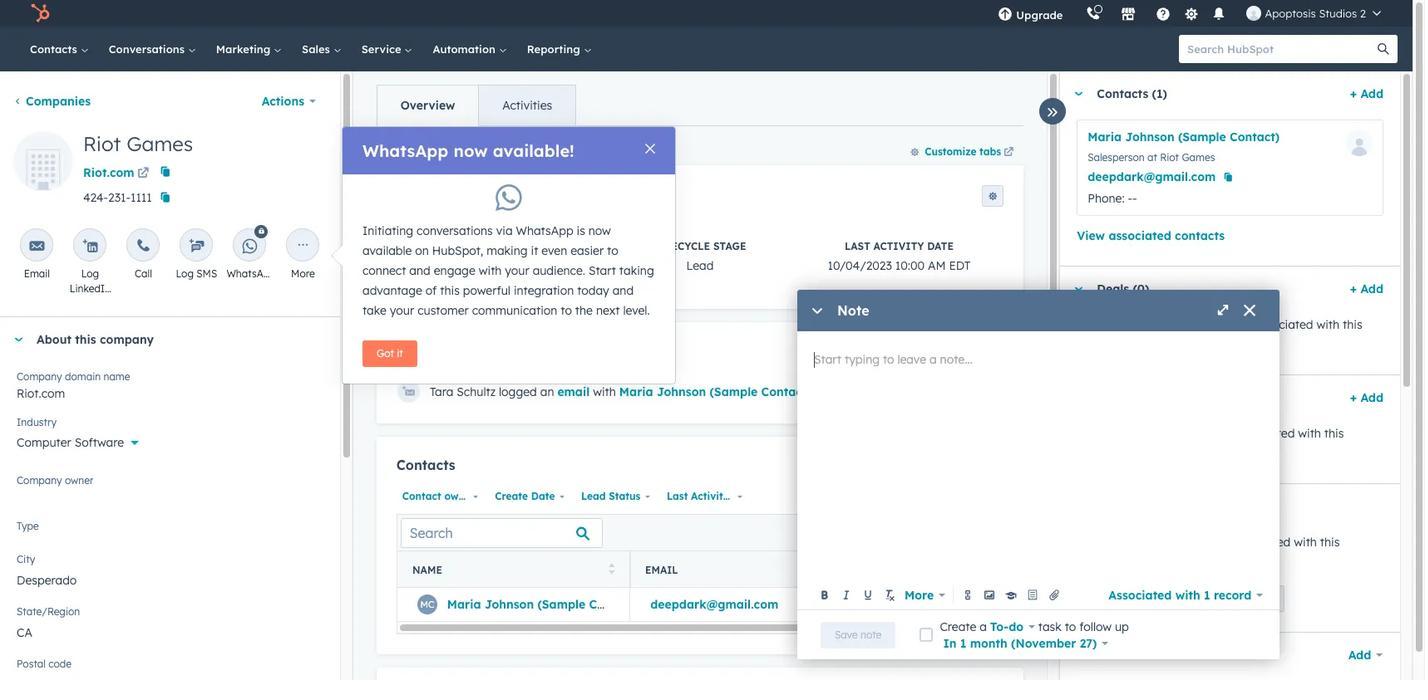 Task type: vqa. For each thing, say whether or not it's contained in the screenshot.


Task type: locate. For each thing, give the bounding box(es) containing it.
games up link opens in a new window image
[[127, 131, 193, 156]]

contacts left (1)
[[1097, 86, 1149, 101]]

set up payments link
[[1176, 586, 1284, 613]]

1 horizontal spatial company
[[1077, 555, 1128, 570]]

the inside initiating conversations via whatsapp is now available on hubspot, making it even easier to connect and engage with your audience. start taking advantage of this powerful integration today and take your customer communication to the next level.
[[575, 303, 593, 318]]

0 horizontal spatial am
[[527, 259, 545, 274]]

2 horizontal spatial (sample
[[1178, 130, 1226, 145]]

0 vertical spatial payments
[[1173, 535, 1228, 550]]

contacts inside contacts link
[[30, 42, 80, 56]]

1 vertical spatial company
[[1077, 555, 1128, 570]]

up right "follow"
[[1115, 620, 1129, 635]]

hubspot link
[[20, 3, 62, 23]]

and up using
[[1117, 535, 1138, 550]]

am right 10:00
[[928, 259, 946, 274]]

2 vertical spatial maria johnson (sample contact) link
[[447, 598, 639, 613]]

lead left status
[[581, 491, 606, 503]]

2 vertical spatial caret image
[[1074, 654, 1084, 658]]

associated inside "collect and track payments associated with this company using hubspot payments."
[[1231, 535, 1291, 550]]

contacts for contacts link
[[30, 42, 80, 56]]

contacts down hubspot link
[[30, 42, 80, 56]]

log linkedin message image
[[83, 239, 98, 254]]

2 edt from the left
[[949, 259, 971, 274]]

now inside initiating conversations via whatsapp is now available on hubspot, making it even easier to connect and engage with your audience. start taking advantage of this powerful integration today and take your customer communication to the next level.
[[589, 224, 611, 239]]

customer
[[418, 303, 469, 318], [1130, 427, 1182, 442]]

close image
[[645, 144, 655, 154]]

activity for last activity date
[[691, 491, 729, 503]]

track inside track the customer requests associated with this record.
[[1077, 427, 1106, 442]]

1
[[1204, 588, 1210, 603], [960, 636, 967, 651]]

associated up payments.
[[1231, 535, 1291, 550]]

1 + add from the top
[[1350, 86, 1384, 101]]

1 track from the top
[[1077, 318, 1106, 333]]

create
[[467, 241, 506, 253], [495, 491, 528, 503], [940, 620, 976, 635]]

email down the email icon
[[24, 268, 50, 280]]

last inside popup button
[[667, 491, 688, 503]]

note
[[837, 303, 869, 319]]

1 vertical spatial create
[[495, 491, 528, 503]]

sales link
[[292, 27, 351, 72]]

save note button
[[821, 622, 896, 649]]

0 vertical spatial whatsapp
[[363, 141, 448, 161]]

2 horizontal spatial maria
[[1088, 130, 1122, 145]]

whatsapp for whatsapp
[[226, 268, 276, 280]]

email
[[557, 385, 590, 400]]

edt inside last activity date 10/04/2023 10:00 am edt
[[949, 259, 971, 274]]

to
[[607, 244, 618, 259], [561, 303, 572, 318], [1065, 620, 1076, 635]]

create down via on the left top of page
[[467, 241, 506, 253]]

1 horizontal spatial 1
[[1204, 588, 1210, 603]]

now right is
[[589, 224, 611, 239]]

1 horizontal spatial (sample
[[710, 385, 758, 400]]

0 horizontal spatial deepdark@gmail.com link
[[650, 598, 779, 613]]

automation
[[433, 42, 499, 56]]

0 vertical spatial customer
[[418, 303, 469, 318]]

the inside "track the revenue opportunities associated with this record."
[[1110, 318, 1127, 333]]

even
[[542, 244, 567, 259]]

2 vertical spatial to
[[1065, 620, 1076, 635]]

contacts
[[30, 42, 80, 56], [1097, 86, 1149, 101], [396, 458, 455, 474]]

0 vertical spatial email
[[24, 268, 50, 280]]

1 vertical spatial contact)
[[761, 385, 811, 400]]

2 vertical spatial and
[[1117, 535, 1138, 550]]

customer left requests on the bottom of page
[[1130, 427, 1182, 442]]

customize tabs
[[925, 146, 1001, 158]]

to down "integration"
[[561, 303, 572, 318]]

menu
[[986, 0, 1393, 27]]

whatsapp for whatsapp now available!
[[363, 141, 448, 161]]

1 horizontal spatial edt
[[949, 259, 971, 274]]

1 vertical spatial email
[[645, 564, 678, 577]]

1 horizontal spatial and
[[612, 284, 634, 299]]

riot up riot.com link
[[83, 131, 121, 156]]

riot.com up 424-231-1111 at the top of page
[[83, 165, 134, 180]]

1 vertical spatial whatsapp
[[516, 224, 573, 239]]

up right set
[[1209, 593, 1221, 605]]

add
[[1361, 86, 1384, 101], [1361, 282, 1384, 297], [1361, 391, 1384, 406], [1348, 649, 1371, 664]]

1 horizontal spatial riot.com
[[83, 165, 134, 180]]

this for collect and track payments associated with this company using hubspot payments.
[[1320, 535, 1340, 550]]

now up highlights
[[454, 141, 488, 161]]

2 vertical spatial +
[[1350, 391, 1357, 406]]

create inside create date 10/19/2023 11:09 am edt
[[467, 241, 506, 253]]

2 + from the top
[[1350, 282, 1357, 297]]

whatsapp
[[363, 141, 448, 161], [516, 224, 573, 239], [226, 268, 276, 280]]

studios
[[1319, 7, 1357, 20]]

0 horizontal spatial your
[[390, 303, 414, 318]]

1 vertical spatial contacts
[[1097, 86, 1149, 101]]

company up 'name'
[[100, 333, 154, 348]]

1 vertical spatial to
[[561, 303, 572, 318]]

riot right at at top right
[[1160, 151, 1179, 164]]

riot.com inside company domain name riot.com
[[17, 387, 65, 402]]

it left even at the left of page
[[531, 244, 538, 259]]

log up "linkedin"
[[81, 268, 99, 280]]

maria johnson (sample contact) link
[[1088, 130, 1280, 145], [619, 385, 811, 400], [447, 598, 639, 613]]

automation link
[[423, 27, 517, 72]]

2 track from the top
[[1077, 427, 1106, 442]]

company down computer
[[17, 475, 62, 487]]

lead inside the lifecycle stage lead
[[686, 259, 714, 274]]

help image
[[1156, 7, 1171, 22]]

calling icon image
[[1086, 7, 1101, 22]]

company down about
[[17, 371, 62, 383]]

to up start
[[607, 244, 618, 259]]

search image
[[1378, 43, 1389, 55]]

(november
[[1011, 636, 1076, 651]]

log
[[81, 268, 99, 280], [176, 268, 194, 280]]

State/Region text field
[[17, 616, 323, 649]]

2 record. from the top
[[1077, 447, 1115, 461]]

with inside "track the revenue opportunities associated with this record."
[[1317, 318, 1340, 333]]

associated inside track the customer requests associated with this record.
[[1235, 427, 1295, 442]]

apoptosis
[[1265, 7, 1316, 20]]

1 horizontal spatial maria
[[619, 385, 653, 400]]

0 horizontal spatial 1
[[960, 636, 967, 651]]

1 horizontal spatial am
[[928, 259, 946, 274]]

company for owner
[[17, 475, 62, 487]]

maria johnson (sample contact) up at at top right
[[1088, 130, 1280, 145]]

0 horizontal spatial lead
[[581, 491, 606, 503]]

edt
[[548, 259, 570, 274], [949, 259, 971, 274]]

date inside last activity date 10/04/2023 10:00 am edt
[[927, 241, 954, 253]]

record. inside "track the revenue opportunities associated with this record."
[[1077, 338, 1115, 353]]

0 vertical spatial more
[[291, 268, 315, 280]]

1 log from the left
[[81, 268, 99, 280]]

1 vertical spatial it
[[397, 348, 403, 360]]

navigation
[[376, 85, 576, 126]]

1 right "in"
[[960, 636, 967, 651]]

edt right 10:00
[[949, 259, 971, 274]]

2 + add from the top
[[1350, 282, 1384, 297]]

last right status
[[667, 491, 688, 503]]

company inside company domain name riot.com
[[17, 371, 62, 383]]

0 horizontal spatial activity
[[691, 491, 729, 503]]

associated for opportunities
[[1254, 318, 1313, 333]]

0 horizontal spatial deepdark@gmail.com
[[650, 598, 779, 613]]

1 horizontal spatial last
[[845, 241, 870, 253]]

1 record. from the top
[[1077, 338, 1115, 353]]

1 vertical spatial +
[[1350, 282, 1357, 297]]

log inside log linkedin message
[[81, 268, 99, 280]]

more right --
[[905, 588, 934, 603]]

service link
[[351, 27, 423, 72]]

whatsapp up data
[[363, 141, 448, 161]]

whatsapp inside initiating conversations via whatsapp is now available on hubspot, making it even easier to connect and engage with your audience. start taking advantage of this powerful integration today and take your customer communication to the next level.
[[516, 224, 573, 239]]

code
[[48, 659, 72, 671]]

tara schultz image
[[1247, 6, 1262, 21]]

1 edt from the left
[[548, 259, 570, 274]]

salesperson
[[1088, 151, 1145, 164]]

contacts for contacts (1)
[[1097, 86, 1149, 101]]

with inside "collect and track payments associated with this company using hubspot payments."
[[1294, 535, 1317, 550]]

owner down computer software
[[65, 475, 94, 487]]

save note
[[835, 629, 882, 641]]

audience.
[[533, 264, 585, 279]]

this inside "track the revenue opportunities associated with this record."
[[1343, 318, 1363, 333]]

1 horizontal spatial up
[[1209, 593, 1221, 605]]

log left sms
[[176, 268, 194, 280]]

0 vertical spatial + add button
[[1350, 84, 1384, 104]]

last up 10/04/2023
[[845, 241, 870, 253]]

log for log sms
[[176, 268, 194, 280]]

name
[[104, 371, 130, 383]]

0 horizontal spatial log
[[81, 268, 99, 280]]

0 vertical spatial deepdark@gmail.com
[[1088, 170, 1216, 185]]

2 + add button from the top
[[1350, 279, 1384, 299]]

1 vertical spatial last
[[667, 491, 688, 503]]

games
[[127, 131, 193, 156], [1182, 151, 1215, 164]]

to right task
[[1065, 620, 1076, 635]]

date
[[509, 241, 535, 253], [927, 241, 954, 253], [531, 491, 555, 503], [732, 491, 756, 503]]

1 am from the left
[[527, 259, 545, 274]]

associated right expand dialog icon at right
[[1254, 318, 1313, 333]]

name
[[412, 564, 442, 577]]

company down collect
[[1077, 555, 1128, 570]]

deepdark@gmail.com for the deepdark@gmail.com link to the bottom
[[650, 598, 779, 613]]

contacts up contact
[[396, 458, 455, 474]]

1 horizontal spatial lead
[[686, 259, 714, 274]]

opportunities
[[1177, 318, 1250, 333]]

menu item
[[1075, 0, 1078, 27]]

1 horizontal spatial it
[[531, 244, 538, 259]]

whatsapp up even at the left of page
[[516, 224, 573, 239]]

1 vertical spatial 1
[[960, 636, 967, 651]]

software
[[75, 436, 124, 451]]

hubspot image
[[30, 3, 50, 23]]

maria down search search box
[[447, 598, 481, 613]]

it right got
[[397, 348, 403, 360]]

2 company from the top
[[17, 475, 62, 487]]

company inside company owner no owner
[[17, 475, 62, 487]]

0 vertical spatial maria
[[1088, 130, 1122, 145]]

10/19/2023
[[432, 259, 494, 274]]

communications
[[446, 343, 556, 359]]

track inside "track the revenue opportunities associated with this record."
[[1077, 318, 1106, 333]]

caret image left about
[[13, 338, 23, 342]]

contacts
[[1175, 229, 1225, 244]]

requests
[[1185, 427, 1232, 442]]

contact owner
[[402, 491, 475, 503]]

create inside create date "popup button"
[[495, 491, 528, 503]]

lifecycle stage lead
[[654, 241, 746, 274]]

0 vertical spatial last
[[845, 241, 870, 253]]

1 horizontal spatial deepdark@gmail.com
[[1088, 170, 1216, 185]]

1 + from the top
[[1350, 86, 1357, 101]]

log sms image
[[189, 239, 204, 254]]

owner right contact
[[444, 491, 475, 503]]

0 horizontal spatial more
[[291, 268, 315, 280]]

(0)
[[1133, 282, 1149, 297]]

apoptosis studios 2
[[1265, 7, 1366, 20]]

with inside track the customer requests associated with this record.
[[1298, 427, 1321, 442]]

0 vertical spatial contact)
[[1230, 130, 1280, 145]]

1 inside popup button
[[960, 636, 967, 651]]

the for track the customer requests associated with this record.
[[1110, 427, 1127, 442]]

add for first + add button from the bottom of the page
[[1361, 391, 1384, 406]]

more down more icon
[[291, 268, 315, 280]]

Postal code text field
[[17, 669, 323, 681]]

payments up hubspot
[[1173, 535, 1228, 550]]

2 horizontal spatial and
[[1117, 535, 1138, 550]]

associated inside "track the revenue opportunities associated with this record."
[[1254, 318, 1313, 333]]

press to sort. image
[[609, 563, 615, 575]]

with
[[479, 264, 502, 279], [1317, 318, 1340, 333], [593, 385, 616, 400], [1298, 427, 1321, 442], [1294, 535, 1317, 550], [1175, 588, 1200, 603]]

1 vertical spatial company
[[17, 475, 62, 487]]

whatsapp down whatsapp icon
[[226, 268, 276, 280]]

create a
[[940, 620, 990, 635]]

associated with 1 record
[[1109, 588, 1252, 603]]

navigation containing overview
[[376, 85, 576, 126]]

do
[[1009, 620, 1024, 635]]

contact)
[[1230, 130, 1280, 145], [761, 385, 811, 400], [589, 598, 639, 613]]

maria johnson (sample contact) link for view associated contacts
[[1088, 130, 1280, 145]]

contacts (1) button
[[1060, 72, 1343, 116]]

the inside track the customer requests associated with this record.
[[1110, 427, 1127, 442]]

date inside popup button
[[732, 491, 756, 503]]

riot.com up industry
[[17, 387, 65, 402]]

customer down of
[[418, 303, 469, 318]]

0 vertical spatial caret image
[[1074, 92, 1084, 96]]

2 am from the left
[[928, 259, 946, 274]]

2 vertical spatial johnson
[[485, 598, 534, 613]]

contacts (1)
[[1097, 86, 1167, 101]]

0 vertical spatial up
[[1209, 593, 1221, 605]]

data
[[396, 185, 429, 202]]

1 horizontal spatial now
[[589, 224, 611, 239]]

settings image
[[1184, 7, 1199, 22]]

lifecycle
[[654, 241, 710, 253]]

last inside last activity date 10/04/2023 10:00 am edt
[[845, 241, 870, 253]]

1 horizontal spatial log
[[176, 268, 194, 280]]

create up search search box
[[495, 491, 528, 503]]

1 horizontal spatial your
[[505, 264, 529, 279]]

games right at at top right
[[1182, 151, 1215, 164]]

associated right requests on the bottom of page
[[1235, 427, 1295, 442]]

caret image inside about this company dropdown button
[[13, 338, 23, 342]]

computer
[[17, 436, 71, 451]]

sms
[[196, 268, 217, 280]]

email
[[24, 268, 50, 280], [645, 564, 678, 577]]

City text field
[[17, 564, 323, 597]]

create for create date 10/19/2023 11:09 am edt
[[467, 241, 506, 253]]

and inside "collect and track payments associated with this company using hubspot payments."
[[1117, 535, 1138, 550]]

0 horizontal spatial riot.com
[[17, 387, 65, 402]]

your down advantage
[[390, 303, 414, 318]]

record. inside track the customer requests associated with this record.
[[1077, 447, 1115, 461]]

1 vertical spatial lead
[[581, 491, 606, 503]]

add for + add button corresponding to contacts (1)
[[1361, 86, 1384, 101]]

owner inside popup button
[[444, 491, 475, 503]]

collect
[[1077, 535, 1114, 550]]

this inside track the customer requests associated with this record.
[[1324, 427, 1344, 442]]

of
[[426, 284, 437, 299]]

payments down payments.
[[1223, 593, 1270, 605]]

next
[[596, 303, 620, 318]]

with for collect and track payments associated with this company using hubspot payments.
[[1294, 535, 1317, 550]]

to-
[[990, 620, 1009, 635]]

edt down even at the left of page
[[548, 259, 570, 274]]

0 vertical spatial track
[[1077, 318, 1106, 333]]

your down making
[[505, 264, 529, 279]]

lead down lifecycle at the top of the page
[[686, 259, 714, 274]]

1 vertical spatial activity
[[691, 491, 729, 503]]

associated down phone: -- on the right top of the page
[[1109, 229, 1171, 244]]

overview
[[401, 98, 455, 113]]

in 1 month (november 27) button
[[943, 634, 1108, 654]]

maria right email
[[619, 385, 653, 400]]

2 log from the left
[[176, 268, 194, 280]]

revenue
[[1130, 318, 1174, 333]]

activities
[[502, 98, 552, 113]]

deepdark@gmail.com for the right the deepdark@gmail.com link
[[1088, 170, 1216, 185]]

2 horizontal spatial to
[[1065, 620, 1076, 635]]

contacts inside contacts (1) dropdown button
[[1097, 86, 1149, 101]]

0 vertical spatial record.
[[1077, 338, 1115, 353]]

1 vertical spatial riot.com
[[17, 387, 65, 402]]

activity
[[873, 241, 924, 253], [691, 491, 729, 503]]

3 + add from the top
[[1350, 391, 1384, 406]]

calling icon button
[[1080, 2, 1108, 24]]

1 company from the top
[[17, 371, 62, 383]]

whatsapp now available!
[[363, 141, 574, 161]]

0 vertical spatial maria johnson (sample contact) link
[[1088, 130, 1280, 145]]

deepdark@gmail.com link
[[1088, 167, 1216, 187], [650, 598, 779, 613]]

activity inside last activity date 10/04/2023 10:00 am edt
[[873, 241, 924, 253]]

1 horizontal spatial contacts
[[396, 458, 455, 474]]

and down on on the left top of page
[[409, 264, 431, 279]]

up
[[1209, 593, 1221, 605], [1115, 620, 1129, 635]]

it
[[531, 244, 538, 259], [397, 348, 403, 360]]

0 vertical spatial now
[[454, 141, 488, 161]]

0 horizontal spatial it
[[397, 348, 403, 360]]

marketplaces image
[[1121, 7, 1136, 22]]

last activity date button
[[661, 487, 756, 508]]

0 vertical spatial + add
[[1350, 86, 1384, 101]]

231-
[[108, 190, 131, 205]]

caret image inside contacts (1) dropdown button
[[1074, 92, 1084, 96]]

2 horizontal spatial johnson
[[1125, 130, 1175, 145]]

2 horizontal spatial contact)
[[1230, 130, 1280, 145]]

and up level.
[[612, 284, 634, 299]]

0 vertical spatial it
[[531, 244, 538, 259]]

the
[[575, 303, 593, 318], [1110, 318, 1127, 333], [1110, 427, 1127, 442]]

company
[[17, 371, 62, 383], [17, 475, 62, 487]]

0 horizontal spatial last
[[667, 491, 688, 503]]

1 horizontal spatial maria johnson (sample contact)
[[1088, 130, 1280, 145]]

0 vertical spatial and
[[409, 264, 431, 279]]

deals (0)
[[1097, 282, 1149, 297]]

service
[[361, 42, 404, 56]]

0 horizontal spatial edt
[[548, 259, 570, 274]]

0 vertical spatial your
[[505, 264, 529, 279]]

payments.
[[1216, 555, 1273, 570]]

1 vertical spatial + add
[[1350, 282, 1384, 297]]

+ add for deals (0)
[[1350, 282, 1384, 297]]

maria up salesperson
[[1088, 130, 1122, 145]]

am
[[527, 259, 545, 274], [928, 259, 946, 274]]

am down even at the left of page
[[527, 259, 545, 274]]

1 + add button from the top
[[1350, 84, 1384, 104]]

caret image down 27)
[[1074, 654, 1084, 658]]

create up "in"
[[940, 620, 976, 635]]

1 horizontal spatial contact)
[[761, 385, 811, 400]]

maria johnson (sample contact) down the press to sort. element
[[447, 598, 639, 613]]

upgrade image
[[998, 7, 1013, 22]]

postal code
[[17, 659, 72, 671]]

1 horizontal spatial whatsapp
[[363, 141, 448, 161]]

owner for contact owner
[[444, 491, 475, 503]]

this inside "collect and track payments associated with this company using hubspot payments."
[[1320, 535, 1340, 550]]

0 horizontal spatial whatsapp
[[226, 268, 276, 280]]

0 horizontal spatial customer
[[418, 303, 469, 318]]

0 vertical spatial contacts
[[30, 42, 80, 56]]

at
[[1147, 151, 1157, 164]]

activity inside popup button
[[691, 491, 729, 503]]

+ add button for contacts (1)
[[1350, 84, 1384, 104]]

1 horizontal spatial johnson
[[657, 385, 706, 400]]

0 vertical spatial (sample
[[1178, 130, 1226, 145]]

message
[[69, 298, 111, 310]]

caret image left contacts (1)
[[1074, 92, 1084, 96]]

lead inside "popup button"
[[581, 491, 606, 503]]

payments inside "collect and track payments associated with this company using hubspot payments."
[[1173, 535, 1228, 550]]

last activity date
[[667, 491, 756, 503]]

1 vertical spatial maria johnson (sample contact) link
[[619, 385, 811, 400]]

0 vertical spatial +
[[1350, 86, 1357, 101]]

caret image
[[1074, 92, 1084, 96], [13, 338, 23, 342], [1074, 654, 1084, 658]]

marketplaces button
[[1111, 0, 1146, 27]]

this for track the customer requests associated with this record.
[[1324, 427, 1344, 442]]

1 left record
[[1204, 588, 1210, 603]]

via
[[496, 224, 513, 239]]

email right the press to sort. element
[[645, 564, 678, 577]]

notifications image
[[1212, 7, 1227, 22]]

associated for requests
[[1235, 427, 1295, 442]]



Task type: describe. For each thing, give the bounding box(es) containing it.
with inside initiating conversations via whatsapp is now available on hubspot, making it even easier to connect and engage with your audience. start taking advantage of this powerful integration today and take your customer communication to the next level.
[[479, 264, 502, 279]]

task
[[1038, 620, 1062, 635]]

1 vertical spatial payments
[[1223, 593, 1270, 605]]

more button
[[901, 584, 949, 607]]

0 horizontal spatial riot
[[83, 131, 121, 156]]

3 + from the top
[[1350, 391, 1357, 406]]

27)
[[1080, 636, 1097, 651]]

caret image for about
[[13, 338, 23, 342]]

lead status
[[581, 491, 641, 503]]

0 vertical spatial to
[[607, 244, 618, 259]]

to-do button
[[990, 617, 1035, 637]]

0 vertical spatial johnson
[[1125, 130, 1175, 145]]

0 vertical spatial maria johnson (sample contact)
[[1088, 130, 1280, 145]]

press to sort. element
[[609, 563, 615, 578]]

schultz
[[457, 385, 496, 400]]

+ add button for deals (0)
[[1350, 279, 1384, 299]]

minimize dialog image
[[811, 305, 824, 318]]

with for tara schultz logged an email with maria johnson (sample contact)
[[593, 385, 616, 400]]

link opens in a new window image
[[137, 165, 149, 185]]

+ for contacts (1)
[[1350, 86, 1357, 101]]

attachments button
[[1060, 634, 1331, 678]]

view
[[1077, 229, 1105, 244]]

integration
[[514, 284, 574, 299]]

record. for track the customer requests associated with this record.
[[1077, 447, 1115, 461]]

no
[[17, 481, 33, 496]]

type
[[17, 521, 39, 533]]

customer inside track the customer requests associated with this record.
[[1130, 427, 1182, 442]]

contact owner button
[[396, 487, 482, 508]]

1 vertical spatial and
[[612, 284, 634, 299]]

activity for last activity date 10/04/2023 10:00 am edt
[[873, 241, 924, 253]]

it inside initiating conversations via whatsapp is now available on hubspot, making it even easier to connect and engage with your audience. start taking advantage of this powerful integration today and take your customer communication to the next level.
[[531, 244, 538, 259]]

available!
[[493, 141, 574, 161]]

deals (0) button
[[1060, 267, 1343, 312]]

add for deals (0)'s + add button
[[1361, 282, 1384, 297]]

this inside dropdown button
[[75, 333, 96, 348]]

an
[[540, 385, 554, 400]]

a
[[980, 620, 987, 635]]

in
[[943, 636, 957, 651]]

track for track the revenue opportunities associated with this record.
[[1077, 318, 1106, 333]]

0 horizontal spatial and
[[409, 264, 431, 279]]

maria johnson (sample contact) link for deepdark@gmail.com
[[447, 598, 639, 613]]

today
[[577, 284, 609, 299]]

this for track the revenue opportunities associated with this record.
[[1343, 318, 1363, 333]]

reporting
[[527, 42, 583, 56]]

it inside button
[[397, 348, 403, 360]]

+ add for contacts (1)
[[1350, 86, 1384, 101]]

the for track the revenue opportunities associated with this record.
[[1110, 318, 1127, 333]]

company inside "collect and track payments associated with this company using hubspot payments."
[[1077, 555, 1128, 570]]

record
[[1214, 588, 1252, 603]]

customize
[[925, 146, 977, 158]]

0 horizontal spatial (sample
[[537, 598, 586, 613]]

log sms
[[176, 268, 217, 280]]

1 horizontal spatial email
[[645, 564, 678, 577]]

associated for payments
[[1231, 535, 1291, 550]]

Search search field
[[401, 519, 603, 548]]

caret image inside attachments dropdown button
[[1074, 654, 1084, 658]]

marketing
[[216, 42, 274, 56]]

expand dialog image
[[1216, 305, 1230, 318]]

create date
[[495, 491, 555, 503]]

tabs
[[980, 146, 1001, 158]]

settings link
[[1181, 5, 1202, 22]]

close dialog image
[[1243, 305, 1256, 318]]

0 horizontal spatial games
[[127, 131, 193, 156]]

last for last activity date 10/04/2023 10:00 am edt
[[845, 241, 870, 253]]

email image
[[29, 239, 44, 254]]

log for log linkedin message
[[81, 268, 99, 280]]

+ for deals (0)
[[1350, 282, 1357, 297]]

2 vertical spatial contact)
[[589, 598, 639, 613]]

with for track the revenue opportunities associated with this record.
[[1317, 318, 1340, 333]]

contacts link
[[20, 27, 99, 72]]

apoptosis studios 2 button
[[1237, 0, 1391, 27]]

associated with 1 record button
[[1109, 584, 1263, 607]]

with for track the customer requests associated with this record.
[[1298, 427, 1321, 442]]

company inside dropdown button
[[100, 333, 154, 348]]

am inside create date 10/19/2023 11:09 am edt
[[527, 259, 545, 274]]

about
[[37, 333, 72, 348]]

1 horizontal spatial deepdark@gmail.com link
[[1088, 167, 1216, 187]]

track the revenue opportunities associated with this record.
[[1077, 318, 1363, 353]]

date inside "popup button"
[[531, 491, 555, 503]]

1 horizontal spatial riot
[[1160, 151, 1179, 164]]

reporting link
[[517, 27, 602, 72]]

0 vertical spatial riot.com
[[83, 165, 134, 180]]

10:00
[[895, 259, 925, 274]]

customer inside initiating conversations via whatsapp is now available on hubspot, making it even easier to connect and engage with your audience. start taking advantage of this powerful integration today and take your customer communication to the next level.
[[418, 303, 469, 318]]

0 horizontal spatial maria johnson (sample contact)
[[447, 598, 639, 613]]

1 horizontal spatial games
[[1182, 151, 1215, 164]]

available
[[363, 244, 412, 259]]

424-
[[83, 190, 108, 205]]

track
[[1142, 535, 1170, 550]]

caret image
[[1074, 287, 1084, 291]]

1 vertical spatial johnson
[[657, 385, 706, 400]]

link opens in a new window image
[[137, 168, 149, 180]]

company for riot.com
[[17, 371, 62, 383]]

add inside popup button
[[1348, 649, 1371, 664]]

more inside more popup button
[[905, 588, 934, 603]]

companies link
[[13, 94, 91, 109]]

upgrade
[[1016, 8, 1063, 22]]

track the customer requests associated with this record.
[[1077, 427, 1344, 461]]

activities button
[[478, 86, 576, 126]]

am inside last activity date 10/04/2023 10:00 am edt
[[928, 259, 946, 274]]

using
[[1132, 555, 1161, 570]]

with inside popup button
[[1175, 588, 1200, 603]]

contact
[[402, 491, 441, 503]]

1 vertical spatial deepdark@gmail.com link
[[650, 598, 779, 613]]

in 1 month (november 27)
[[943, 636, 1097, 651]]

0 horizontal spatial now
[[454, 141, 488, 161]]

create for create date
[[495, 491, 528, 503]]

view associated contacts
[[1077, 229, 1225, 244]]

edt inside create date 10/19/2023 11:09 am edt
[[548, 259, 570, 274]]

phone: --
[[1088, 191, 1137, 206]]

2 vertical spatial contacts
[[396, 458, 455, 474]]

(1)
[[1152, 86, 1167, 101]]

0 horizontal spatial to
[[561, 303, 572, 318]]

note
[[861, 629, 882, 641]]

tara schultz logged an email with maria johnson (sample contact)
[[430, 385, 811, 400]]

date inside create date 10/19/2023 11:09 am edt
[[509, 241, 535, 253]]

menu containing apoptosis studios 2
[[986, 0, 1393, 27]]

on
[[415, 244, 429, 259]]

month
[[970, 636, 1008, 651]]

got it
[[377, 348, 403, 360]]

this inside initiating conversations via whatsapp is now available on hubspot, making it even easier to connect and engage with your audience. start taking advantage of this powerful integration today and take your customer communication to the next level.
[[440, 284, 460, 299]]

postal
[[17, 659, 46, 671]]

actions button
[[251, 85, 327, 118]]

1 inside popup button
[[1204, 588, 1210, 603]]

is
[[577, 224, 585, 239]]

making
[[487, 244, 528, 259]]

add button
[[1338, 639, 1384, 673]]

task to follow up
[[1035, 620, 1129, 635]]

1 vertical spatial your
[[390, 303, 414, 318]]

last for last activity date
[[667, 491, 688, 503]]

initiating conversations via whatsapp is now available on hubspot, making it even easier to connect and engage with your audience. start taking advantage of this powerful integration today and take your customer communication to the next level.
[[363, 224, 654, 318]]

owner right no
[[36, 481, 70, 496]]

edit button
[[13, 131, 73, 197]]

Search HubSpot search field
[[1179, 35, 1383, 63]]

create for create a
[[940, 620, 976, 635]]

recent communications
[[396, 343, 556, 359]]

1 vertical spatial maria
[[619, 385, 653, 400]]

3 + add button from the top
[[1350, 388, 1384, 408]]

whatsapp image
[[242, 239, 257, 254]]

--
[[858, 598, 867, 613]]

city
[[17, 554, 35, 566]]

0 horizontal spatial maria
[[447, 598, 481, 613]]

take
[[363, 303, 387, 318]]

about this company button
[[0, 318, 323, 363]]

notifications button
[[1205, 0, 1233, 27]]

logged
[[499, 385, 537, 400]]

track for track the customer requests associated with this record.
[[1077, 427, 1106, 442]]

phone:
[[1088, 191, 1125, 206]]

caret image for contacts
[[1074, 92, 1084, 96]]

status
[[609, 491, 641, 503]]

set
[[1190, 593, 1206, 605]]

recent
[[396, 343, 442, 359]]

0 horizontal spatial email
[[24, 268, 50, 280]]

no owner button
[[17, 472, 323, 500]]

help button
[[1149, 0, 1178, 27]]

0 horizontal spatial up
[[1115, 620, 1129, 635]]

actions
[[262, 94, 304, 109]]

more image
[[295, 239, 310, 254]]

owner for company owner no owner
[[65, 475, 94, 487]]

create date button
[[489, 487, 569, 508]]

tara
[[430, 385, 453, 400]]

hubspot,
[[432, 244, 483, 259]]

computer software button
[[17, 427, 323, 454]]

call image
[[136, 239, 151, 254]]

conversations
[[417, 224, 493, 239]]

initiating
[[363, 224, 413, 239]]

record. for track the revenue opportunities associated with this record.
[[1077, 338, 1115, 353]]

sales
[[302, 42, 333, 56]]

level.
[[623, 303, 650, 318]]

up inside set up payments link
[[1209, 593, 1221, 605]]



